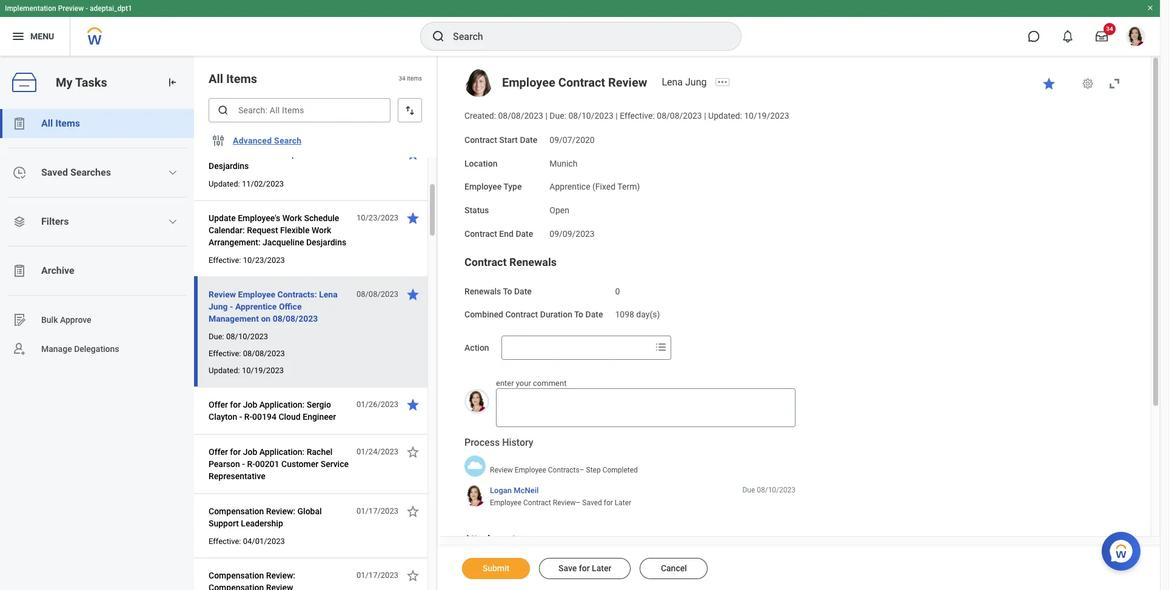 Task type: vqa. For each thing, say whether or not it's contained in the screenshot.
Date Applied
no



Task type: describe. For each thing, give the bounding box(es) containing it.
menu
[[30, 31, 54, 41]]

effective: 08/08/2023
[[209, 349, 285, 359]]

open
[[550, 206, 570, 215]]

34 button
[[1089, 23, 1116, 50]]

star image for compensation review: global support leadership
[[406, 505, 420, 519]]

lena jung
[[662, 76, 707, 88]]

for inside process history region
[[604, 500, 613, 508]]

cancel button
[[640, 559, 708, 580]]

09/07/2020
[[550, 135, 595, 145]]

notifications large image
[[1062, 30, 1074, 42]]

contract inside process history region
[[524, 500, 551, 508]]

clayton
[[209, 413, 237, 422]]

offer for job application: sergio clayton ‎- r-00194 cloud engineer button
[[209, 398, 350, 425]]

filters
[[41, 216, 69, 227]]

contract end date element
[[550, 222, 595, 240]]

mcneil
[[514, 487, 539, 496]]

process history region
[[465, 437, 796, 513]]

0 vertical spatial 08/10/2023
[[569, 111, 614, 121]]

employee up the mcneil
[[515, 466, 546, 475]]

compensation for review
[[209, 571, 264, 581]]

0 horizontal spatial work
[[282, 214, 302, 223]]

0 horizontal spatial 10/23/2023
[[243, 256, 285, 265]]

all inside 'button'
[[41, 118, 53, 129]]

application: for customer
[[260, 448, 305, 457]]

location
[[465, 159, 498, 168]]

save
[[559, 564, 577, 574]]

combined
[[465, 310, 503, 320]]

archive
[[41, 265, 74, 277]]

review employee contracts – step completed
[[490, 466, 638, 475]]

rename image
[[12, 313, 27, 328]]

1 | from the left
[[546, 111, 548, 121]]

global
[[298, 507, 322, 517]]

renewals to date element
[[615, 279, 620, 297]]

implementation preview -   adeptai_dpt1
[[5, 4, 132, 13]]

10/19/2023 inside item list element
[[242, 366, 284, 375]]

enter your comment
[[496, 379, 567, 388]]

request
[[247, 226, 278, 235]]

history
[[502, 438, 534, 449]]

combined contract duration to date element
[[615, 303, 660, 321]]

Search: All Items text field
[[209, 98, 391, 123]]

end
[[499, 229, 514, 239]]

for for save for later
[[579, 564, 590, 574]]

employee type
[[465, 182, 522, 192]]

date left 1098
[[586, 310, 603, 320]]

office
[[279, 302, 302, 312]]

action
[[465, 343, 489, 353]]

apprentice inside review employee contracts: lena jung - apprentice office management on 08/08/2023
[[235, 302, 277, 312]]

munich element
[[550, 156, 578, 168]]

your
[[516, 379, 531, 388]]

contract start date element
[[550, 128, 595, 146]]

01/24/2023
[[357, 448, 399, 457]]

1 horizontal spatial jung
[[685, 76, 707, 88]]

star image for compensation review: compensation review
[[406, 569, 420, 584]]

service
[[321, 460, 349, 470]]

attachments
[[465, 534, 521, 545]]

1 horizontal spatial apprentice
[[550, 182, 591, 192]]

user plus image
[[12, 342, 27, 357]]

04/01/2023
[[243, 537, 285, 547]]

34 for 34 items
[[399, 75, 406, 82]]

star image for review employee contracts: lena jung - apprentice office management on 08/08/2023
[[406, 288, 420, 302]]

tasks
[[75, 75, 107, 90]]

start
[[499, 135, 518, 145]]

job for 00201
[[243, 448, 257, 457]]

1098
[[615, 310, 634, 320]]

effective: 04/01/2023
[[209, 537, 285, 547]]

compensation review: compensation review button
[[209, 569, 350, 591]]

jacqueline inside update employee's work schedule calendar: request flexible work arrangement: jacqueline desjardins
[[263, 238, 304, 248]]

logan mcneil button
[[490, 486, 539, 496]]

employee's photo (logan mcneil) image
[[465, 390, 490, 414]]

lena jung element
[[662, 76, 714, 88]]

justify image
[[11, 29, 25, 44]]

08/10/2023 for due 08/10/2023
[[757, 487, 796, 495]]

– for review employee contracts
[[580, 466, 585, 475]]

term)
[[618, 182, 640, 192]]

prompts image
[[654, 340, 668, 355]]

employee's photo (lena jung) image
[[465, 69, 493, 97]]

logan mcneil
[[490, 487, 539, 496]]

renewals to date
[[465, 287, 532, 296]]

star image for update employee's work schedule calendar: request flexible work arrangement: jacqueline desjardins
[[406, 211, 420, 226]]

my tasks element
[[0, 56, 194, 591]]

munich
[[550, 159, 578, 168]]

01/17/2023 for compensation review: compensation review
[[357, 571, 399, 581]]

0 vertical spatial lena
[[662, 76, 683, 88]]

- inside the menu banner
[[86, 4, 88, 13]]

effective: for effective: 08/08/2023
[[209, 349, 241, 359]]

r- for 00194
[[244, 413, 252, 422]]

implementation
[[5, 4, 56, 13]]

bulk
[[41, 315, 58, 325]]

enter your comment text field
[[496, 389, 796, 428]]

Action field
[[502, 337, 651, 359]]

sort image
[[404, 104, 416, 116]]

rachel
[[307, 448, 333, 457]]

close environment banner image
[[1147, 4, 1154, 12]]

due: inside item list element
[[209, 332, 224, 342]]

adeptai_dpt1
[[90, 4, 132, 13]]

updated: 11/02/2023
[[209, 180, 284, 189]]

employee for employee contract review – saved for later
[[490, 500, 522, 508]]

approve
[[60, 315, 91, 325]]

1 horizontal spatial due:
[[550, 111, 567, 121]]

later inside save for later button
[[592, 564, 612, 574]]

contracts
[[548, 466, 580, 475]]

add vaccination: jacqueline desjardins button
[[209, 147, 350, 173]]

0
[[615, 287, 620, 296]]

review up created: 08/08/2023 | due: 08/10/2023 | effective: 08/08/2023 | updated: 10/19/2023
[[608, 75, 648, 90]]

on
[[261, 314, 271, 324]]

inbox large image
[[1096, 30, 1108, 42]]

saved searches
[[41, 167, 111, 178]]

search
[[274, 136, 302, 146]]

transformation import image
[[166, 76, 178, 89]]

saved searches button
[[0, 158, 194, 187]]

search image
[[431, 29, 446, 44]]

contract renewals
[[465, 256, 557, 268]]

add
[[209, 149, 224, 159]]

offer for job application: sergio clayton ‎- r-00194 cloud engineer
[[209, 400, 336, 422]]

created:
[[465, 111, 496, 121]]

profile logan mcneil image
[[1126, 27, 1146, 49]]

contract start date
[[465, 135, 538, 145]]

clock check image
[[12, 166, 27, 180]]

submit
[[483, 564, 510, 574]]

clipboard image for all items
[[12, 116, 27, 131]]

effective: for effective: 10/23/2023
[[209, 256, 241, 265]]

review inside compensation review: compensation review
[[266, 584, 293, 591]]

star image for offer for job application: sergio clayton ‎- r-00194 cloud engineer
[[406, 398, 420, 413]]

08/08/2023 inside review employee contracts: lena jung - apprentice office management on 08/08/2023
[[273, 314, 318, 324]]

pearson
[[209, 460, 240, 470]]

review: for global
[[266, 507, 295, 517]]

manage delegations link
[[0, 335, 194, 364]]

vaccination:
[[226, 149, 273, 159]]

logan
[[490, 487, 512, 496]]

advanced
[[233, 136, 272, 146]]

compensation review: global support leadership
[[209, 507, 322, 529]]

sergio
[[307, 400, 331, 410]]

review employee contracts: lena jung - apprentice office management on 08/08/2023 button
[[209, 288, 350, 326]]

offer for offer for job application: rachel pearson ‎- r-00201 customer service representative
[[209, 448, 228, 457]]



Task type: locate. For each thing, give the bounding box(es) containing it.
1 compensation from the top
[[209, 507, 264, 517]]

for inside offer for job application: rachel pearson ‎- r-00201 customer service representative
[[230, 448, 241, 457]]

34 inside item list element
[[399, 75, 406, 82]]

1 vertical spatial 08/10/2023
[[226, 332, 268, 342]]

job inside offer for job application: rachel pearson ‎- r-00201 customer service representative
[[243, 448, 257, 457]]

management
[[209, 314, 259, 324]]

job for 00194
[[243, 400, 257, 410]]

advanced search
[[233, 136, 302, 146]]

review inside review employee contracts: lena jung - apprentice office management on 08/08/2023
[[209, 290, 236, 300]]

1 horizontal spatial all
[[209, 72, 223, 86]]

due
[[743, 487, 755, 495]]

– left step at bottom right
[[580, 466, 585, 475]]

employee down the 'location'
[[465, 182, 502, 192]]

chevron down image
[[168, 217, 178, 227]]

34 left the items
[[399, 75, 406, 82]]

08/10/2023 right due
[[757, 487, 796, 495]]

2 | from the left
[[616, 111, 618, 121]]

list containing all items
[[0, 109, 194, 364]]

08/08/2023
[[498, 111, 543, 121], [657, 111, 702, 121], [357, 290, 399, 299], [273, 314, 318, 324], [243, 349, 285, 359]]

1 horizontal spatial 10/23/2023
[[357, 214, 399, 223]]

configure image
[[211, 133, 226, 148]]

2 job from the top
[[243, 448, 257, 457]]

my
[[56, 75, 73, 90]]

2 application: from the top
[[260, 448, 305, 457]]

2 clipboard image from the top
[[12, 264, 27, 278]]

action bar region
[[438, 547, 1160, 591]]

1 horizontal spatial 08/10/2023
[[569, 111, 614, 121]]

jung inside review employee contracts: lena jung - apprentice office management on 08/08/2023
[[209, 302, 228, 312]]

bulk approve
[[41, 315, 91, 325]]

star image for add vaccination: jacqueline desjardins
[[406, 147, 420, 161]]

- inside review employee contracts: lena jung - apprentice office management on 08/08/2023
[[230, 302, 233, 312]]

due: down management in the left bottom of the page
[[209, 332, 224, 342]]

0 vertical spatial 10/19/2023
[[744, 111, 790, 121]]

employee down logan
[[490, 500, 522, 508]]

offer
[[209, 400, 228, 410], [209, 448, 228, 457]]

my tasks
[[56, 75, 107, 90]]

0 horizontal spatial 10/19/2023
[[242, 366, 284, 375]]

renewals up 'combined'
[[465, 287, 501, 296]]

employee inside review employee contracts: lena jung - apprentice office management on 08/08/2023
[[238, 290, 275, 300]]

for up 'pearson'
[[230, 448, 241, 457]]

2 horizontal spatial |
[[704, 111, 706, 121]]

flexible
[[280, 226, 310, 235]]

cancel
[[661, 564, 687, 574]]

1 vertical spatial 10/19/2023
[[242, 366, 284, 375]]

desjardins
[[209, 161, 249, 171], [306, 238, 347, 248]]

open element
[[550, 203, 570, 215]]

1 review: from the top
[[266, 507, 295, 517]]

all up search icon
[[209, 72, 223, 86]]

saved right 'clock check' 'icon'
[[41, 167, 68, 178]]

saved down step at bottom right
[[583, 500, 602, 508]]

1 horizontal spatial 10/19/2023
[[744, 111, 790, 121]]

application: inside offer for job application: sergio clayton ‎- r-00194 cloud engineer
[[260, 400, 305, 410]]

0 vertical spatial work
[[282, 214, 302, 223]]

1 vertical spatial -
[[230, 302, 233, 312]]

1 vertical spatial later
[[592, 564, 612, 574]]

1 vertical spatial 34
[[399, 75, 406, 82]]

1 horizontal spatial |
[[616, 111, 618, 121]]

1 vertical spatial work
[[312, 226, 331, 235]]

date up combined contract duration to date
[[514, 287, 532, 296]]

1 vertical spatial renewals
[[465, 287, 501, 296]]

0 vertical spatial –
[[580, 466, 585, 475]]

0 horizontal spatial 08/10/2023
[[226, 332, 268, 342]]

0 vertical spatial 34
[[1107, 25, 1114, 32]]

updated: down the add
[[209, 180, 240, 189]]

compensation inside compensation review: global support leadership
[[209, 507, 264, 517]]

review: inside compensation review: compensation review
[[266, 571, 295, 581]]

combined contract duration to date
[[465, 310, 603, 320]]

0 horizontal spatial desjardins
[[209, 161, 249, 171]]

desjardins down 'schedule'
[[306, 238, 347, 248]]

renewals
[[510, 256, 557, 268], [465, 287, 501, 296]]

1 horizontal spatial desjardins
[[306, 238, 347, 248]]

apprentice down munich
[[550, 182, 591, 192]]

clipboard image inside all items 'button'
[[12, 116, 27, 131]]

items
[[226, 72, 257, 86], [55, 118, 80, 129]]

review: up leadership
[[266, 507, 295, 517]]

0 vertical spatial ‎-
[[239, 413, 242, 422]]

1 vertical spatial review:
[[266, 571, 295, 581]]

1 horizontal spatial saved
[[583, 500, 602, 508]]

‎- for pearson
[[242, 460, 245, 470]]

0 vertical spatial application:
[[260, 400, 305, 410]]

2 offer from the top
[[209, 448, 228, 457]]

advanced search button
[[228, 129, 307, 153]]

contract up the 'location'
[[465, 135, 497, 145]]

1 vertical spatial application:
[[260, 448, 305, 457]]

engineer
[[303, 413, 336, 422]]

0 horizontal spatial -
[[86, 4, 88, 13]]

contract end date
[[465, 229, 533, 239]]

support
[[209, 519, 239, 529]]

0 horizontal spatial items
[[55, 118, 80, 129]]

perspective image
[[12, 215, 27, 229]]

all items inside item list element
[[209, 72, 257, 86]]

jacqueline down search
[[275, 149, 317, 159]]

delegations
[[74, 344, 119, 354]]

work
[[282, 214, 302, 223], [312, 226, 331, 235]]

‎- for clayton
[[239, 413, 242, 422]]

desjardins inside add vaccination: jacqueline desjardins
[[209, 161, 249, 171]]

lena inside review employee contracts: lena jung - apprentice office management on 08/08/2023
[[319, 290, 338, 300]]

for down "completed"
[[604, 500, 613, 508]]

work up flexible
[[282, 214, 302, 223]]

compensation for support
[[209, 507, 264, 517]]

date
[[520, 135, 538, 145], [516, 229, 533, 239], [514, 287, 532, 296], [586, 310, 603, 320]]

1 vertical spatial saved
[[583, 500, 602, 508]]

1 vertical spatial due:
[[209, 332, 224, 342]]

0 vertical spatial saved
[[41, 167, 68, 178]]

desjardins down the add
[[209, 161, 249, 171]]

updated: for updated: 11/02/2023
[[209, 180, 240, 189]]

employee contract review
[[502, 75, 648, 90]]

00201
[[255, 460, 279, 470]]

due:
[[550, 111, 567, 121], [209, 332, 224, 342]]

for for offer for job application: sergio clayton ‎- r-00194 cloud engineer
[[230, 400, 241, 410]]

later down "completed"
[[615, 500, 632, 508]]

2 compensation from the top
[[209, 571, 264, 581]]

2 vertical spatial compensation
[[209, 584, 264, 591]]

due 08/10/2023
[[743, 487, 796, 495]]

3 compensation from the top
[[209, 584, 264, 591]]

for for offer for job application: rachel pearson ‎- r-00201 customer service representative
[[230, 448, 241, 457]]

1 vertical spatial to
[[574, 310, 584, 320]]

for up clayton on the bottom left
[[230, 400, 241, 410]]

0 vertical spatial items
[[226, 72, 257, 86]]

– down review employee contracts – step completed
[[576, 500, 581, 508]]

offer for job application: rachel pearson ‎- r-00201 customer service representative button
[[209, 445, 350, 484]]

effective: for effective: 04/01/2023
[[209, 537, 241, 547]]

2 vertical spatial 08/10/2023
[[757, 487, 796, 495]]

1 vertical spatial desjardins
[[306, 238, 347, 248]]

0 vertical spatial job
[[243, 400, 257, 410]]

0 horizontal spatial lena
[[319, 290, 338, 300]]

updated:
[[709, 111, 742, 121], [209, 180, 240, 189], [209, 366, 240, 375]]

1 vertical spatial –
[[576, 500, 581, 508]]

gear image
[[1082, 78, 1094, 90]]

1 horizontal spatial renewals
[[510, 256, 557, 268]]

contract down the mcneil
[[524, 500, 551, 508]]

clipboard image inside archive button
[[12, 264, 27, 278]]

all up saved searches
[[41, 118, 53, 129]]

representative
[[209, 472, 266, 482]]

0 vertical spatial 10/23/2023
[[357, 214, 399, 223]]

searches
[[70, 167, 111, 178]]

updated: 10/19/2023
[[209, 366, 284, 375]]

review: inside compensation review: global support leadership
[[266, 507, 295, 517]]

application: for cloud
[[260, 400, 305, 410]]

2 vertical spatial updated:
[[209, 366, 240, 375]]

calendar:
[[209, 226, 245, 235]]

submit button
[[462, 559, 530, 580]]

1 vertical spatial all items
[[41, 118, 80, 129]]

1 vertical spatial r-
[[247, 460, 255, 470]]

application: up cloud
[[260, 400, 305, 410]]

schedule
[[304, 214, 339, 223]]

due: 08/10/2023
[[209, 332, 268, 342]]

saved inside dropdown button
[[41, 167, 68, 178]]

1 star image from the top
[[406, 211, 420, 226]]

for inside button
[[579, 564, 590, 574]]

review up management in the left bottom of the page
[[209, 290, 236, 300]]

0 vertical spatial due:
[[550, 111, 567, 121]]

application:
[[260, 400, 305, 410], [260, 448, 305, 457]]

process
[[465, 438, 500, 449]]

1 vertical spatial 10/23/2023
[[243, 256, 285, 265]]

to right duration
[[574, 310, 584, 320]]

1 vertical spatial job
[[243, 448, 257, 457]]

1 clipboard image from the top
[[12, 116, 27, 131]]

chevron down image
[[168, 168, 178, 178]]

lena up created: 08/08/2023 | due: 08/10/2023 | effective: 08/08/2023 | updated: 10/19/2023
[[662, 76, 683, 88]]

compensation review: global support leadership button
[[209, 505, 350, 531]]

08/10/2023 for due: 08/10/2023
[[226, 332, 268, 342]]

for right save
[[579, 564, 590, 574]]

job
[[243, 400, 257, 410], [243, 448, 257, 457]]

employee contract review – saved for later
[[490, 500, 632, 508]]

compensation review: compensation review
[[209, 571, 295, 591]]

08/10/2023 inside process history region
[[757, 487, 796, 495]]

job up 00194
[[243, 400, 257, 410]]

1 vertical spatial lena
[[319, 290, 338, 300]]

manage delegations
[[41, 344, 119, 354]]

1 horizontal spatial items
[[226, 72, 257, 86]]

saved inside process history region
[[583, 500, 602, 508]]

contracts:
[[278, 290, 317, 300]]

r- up the representative
[[247, 460, 255, 470]]

lena
[[662, 76, 683, 88], [319, 290, 338, 300]]

3 star image from the top
[[406, 445, 420, 460]]

09/09/2023
[[550, 229, 595, 239]]

date for renewals to date
[[514, 287, 532, 296]]

offer for offer for job application: sergio clayton ‎- r-00194 cloud engineer
[[209, 400, 228, 410]]

offer up clayton on the bottom left
[[209, 400, 228, 410]]

apprentice up on on the left bottom
[[235, 302, 277, 312]]

manage
[[41, 344, 72, 354]]

effective: 10/23/2023
[[209, 256, 285, 265]]

34 left the profile logan mcneil image on the right top
[[1107, 25, 1114, 32]]

0 vertical spatial renewals
[[510, 256, 557, 268]]

items inside item list element
[[226, 72, 257, 86]]

apprentice (fixed term) element
[[550, 180, 640, 192]]

-
[[86, 4, 88, 13], [230, 302, 233, 312]]

01/17/2023 for compensation review: global support leadership
[[357, 507, 399, 516]]

1 horizontal spatial -
[[230, 302, 233, 312]]

contract
[[559, 75, 605, 90], [465, 135, 497, 145], [465, 229, 497, 239], [465, 256, 507, 268], [506, 310, 538, 320], [524, 500, 551, 508]]

lena right contracts:
[[319, 290, 338, 300]]

1 offer from the top
[[209, 400, 228, 410]]

offer inside offer for job application: rachel pearson ‎- r-00201 customer service representative
[[209, 448, 228, 457]]

preview
[[58, 4, 84, 13]]

save for later
[[559, 564, 612, 574]]

00194
[[252, 413, 277, 422]]

employee right employee's photo (lena jung)
[[502, 75, 556, 90]]

r- inside offer for job application: sergio clayton ‎- r-00194 cloud engineer
[[244, 413, 252, 422]]

0 vertical spatial later
[[615, 500, 632, 508]]

‎- right clayton on the bottom left
[[239, 413, 242, 422]]

2 01/17/2023 from the top
[[357, 571, 399, 581]]

contract renewals group
[[465, 255, 1127, 322]]

created: 08/08/2023 | due: 08/10/2023 | effective: 08/08/2023 | updated: 10/19/2023
[[465, 111, 790, 121]]

0 horizontal spatial jung
[[209, 302, 228, 312]]

10/23/2023 down the request at the top of page
[[243, 256, 285, 265]]

1 vertical spatial clipboard image
[[12, 264, 27, 278]]

clipboard image for archive
[[12, 264, 27, 278]]

0 vertical spatial compensation
[[209, 507, 264, 517]]

application: inside offer for job application: rachel pearson ‎- r-00201 customer service representative
[[260, 448, 305, 457]]

0 vertical spatial 01/17/2023
[[357, 507, 399, 516]]

items up search icon
[[226, 72, 257, 86]]

1 vertical spatial offer
[[209, 448, 228, 457]]

08/10/2023 inside item list element
[[226, 332, 268, 342]]

to down contract renewals button on the left of page
[[503, 287, 512, 296]]

menu banner
[[0, 0, 1160, 56]]

archive button
[[0, 257, 194, 286]]

1 job from the top
[[243, 400, 257, 410]]

all items up search icon
[[209, 72, 257, 86]]

cloud
[[279, 413, 301, 422]]

1 vertical spatial 01/17/2023
[[357, 571, 399, 581]]

update
[[209, 214, 236, 223]]

date right start
[[520, 135, 538, 145]]

updated: down effective: 08/08/2023
[[209, 366, 240, 375]]

0 horizontal spatial all
[[41, 118, 53, 129]]

item list element
[[194, 56, 438, 591]]

review down review employee contracts – step completed
[[553, 500, 576, 508]]

0 vertical spatial jung
[[685, 76, 707, 88]]

date for contract start date
[[520, 135, 538, 145]]

34 items
[[399, 75, 422, 82]]

1 vertical spatial jung
[[209, 302, 228, 312]]

review:
[[266, 507, 295, 517], [266, 571, 295, 581]]

application: up the 00201
[[260, 448, 305, 457]]

- right preview on the left of the page
[[86, 4, 88, 13]]

0 vertical spatial to
[[503, 287, 512, 296]]

1098 day(s)
[[615, 310, 660, 320]]

job inside offer for job application: sergio clayton ‎- r-00194 cloud engineer
[[243, 400, 257, 410]]

1 application: from the top
[[260, 400, 305, 410]]

08/10/2023 up contract start date element
[[569, 111, 614, 121]]

0 vertical spatial -
[[86, 4, 88, 13]]

filters button
[[0, 207, 194, 237]]

0 vertical spatial updated:
[[709, 111, 742, 121]]

0 vertical spatial all items
[[209, 72, 257, 86]]

contract down contract end date
[[465, 256, 507, 268]]

items inside 'button'
[[55, 118, 80, 129]]

‎- up the representative
[[242, 460, 245, 470]]

1 vertical spatial ‎-
[[242, 460, 245, 470]]

items down my
[[55, 118, 80, 129]]

‎- inside offer for job application: rachel pearson ‎- r-00201 customer service representative
[[242, 460, 245, 470]]

2 star image from the top
[[406, 288, 420, 302]]

r-
[[244, 413, 252, 422], [247, 460, 255, 470]]

11/02/2023
[[242, 180, 284, 189]]

star image
[[1042, 76, 1057, 91], [406, 147, 420, 161], [406, 398, 420, 413], [406, 569, 420, 584]]

update employee's work schedule calendar: request flexible work arrangement: jacqueline desjardins button
[[209, 211, 350, 250]]

0 horizontal spatial renewals
[[465, 287, 501, 296]]

1 horizontal spatial 34
[[1107, 25, 1114, 32]]

34 inside button
[[1107, 25, 1114, 32]]

r- for 00201
[[247, 460, 255, 470]]

all items down my
[[41, 118, 80, 129]]

fullscreen image
[[1108, 76, 1122, 91]]

08/10/2023 up effective: 08/08/2023
[[226, 332, 268, 342]]

type
[[504, 182, 522, 192]]

1 vertical spatial apprentice
[[235, 302, 277, 312]]

‎- inside offer for job application: sergio clayton ‎- r-00194 cloud engineer
[[239, 413, 242, 422]]

later right save
[[592, 564, 612, 574]]

0 vertical spatial jacqueline
[[275, 149, 317, 159]]

0 horizontal spatial to
[[503, 287, 512, 296]]

offer for job application: rachel pearson ‎- r-00201 customer service representative
[[209, 448, 349, 482]]

arrangement:
[[209, 238, 261, 248]]

due: up contract start date element
[[550, 111, 567, 121]]

effective:
[[620, 111, 655, 121], [209, 256, 241, 265], [209, 349, 241, 359], [209, 537, 241, 547]]

– for employee contract review
[[576, 500, 581, 508]]

0 vertical spatial apprentice
[[550, 182, 591, 192]]

3 | from the left
[[704, 111, 706, 121]]

1 horizontal spatial later
[[615, 500, 632, 508]]

r- right clayton on the bottom left
[[244, 413, 252, 422]]

star image
[[406, 211, 420, 226], [406, 288, 420, 302], [406, 445, 420, 460], [406, 505, 420, 519]]

0 horizontal spatial later
[[592, 564, 612, 574]]

0 horizontal spatial |
[[546, 111, 548, 121]]

0 horizontal spatial 34
[[399, 75, 406, 82]]

for inside offer for job application: sergio clayton ‎- r-00194 cloud engineer
[[230, 400, 241, 410]]

work down 'schedule'
[[312, 226, 331, 235]]

employee for employee type
[[465, 182, 502, 192]]

0 horizontal spatial saved
[[41, 167, 68, 178]]

review up logan
[[490, 466, 513, 475]]

list
[[0, 109, 194, 364]]

2 horizontal spatial 08/10/2023
[[757, 487, 796, 495]]

0 vertical spatial r-
[[244, 413, 252, 422]]

enter
[[496, 379, 514, 388]]

offer up 'pearson'
[[209, 448, 228, 457]]

jacqueline down flexible
[[263, 238, 304, 248]]

1 01/17/2023 from the top
[[357, 507, 399, 516]]

comment
[[533, 379, 567, 388]]

process history
[[465, 438, 534, 449]]

0 horizontal spatial apprentice
[[235, 302, 277, 312]]

1 vertical spatial compensation
[[209, 571, 264, 581]]

search image
[[217, 104, 229, 116]]

offer inside offer for job application: sergio clayton ‎- r-00194 cloud engineer
[[209, 400, 228, 410]]

desjardins inside update employee's work schedule calendar: request flexible work arrangement: jacqueline desjardins
[[306, 238, 347, 248]]

4 star image from the top
[[406, 505, 420, 519]]

save for later button
[[539, 559, 631, 580]]

Search Workday  search field
[[453, 23, 716, 50]]

review down 04/01/2023
[[266, 584, 293, 591]]

(fixed
[[593, 182, 616, 192]]

employee up on on the left bottom
[[238, 290, 275, 300]]

0 vertical spatial clipboard image
[[12, 116, 27, 131]]

1 vertical spatial items
[[55, 118, 80, 129]]

r- inside offer for job application: rachel pearson ‎- r-00201 customer service representative
[[247, 460, 255, 470]]

0 vertical spatial all
[[209, 72, 223, 86]]

updated: down "lena jung" element
[[709, 111, 742, 121]]

date right end at the left top of page
[[516, 229, 533, 239]]

jacqueline inside add vaccination: jacqueline desjardins
[[275, 149, 317, 159]]

1 vertical spatial jacqueline
[[263, 238, 304, 248]]

all inside item list element
[[209, 72, 223, 86]]

1 horizontal spatial to
[[574, 310, 584, 320]]

later inside process history region
[[615, 500, 632, 508]]

0 vertical spatial review:
[[266, 507, 295, 517]]

1 horizontal spatial lena
[[662, 76, 683, 88]]

contract down 'renewals to date'
[[506, 310, 538, 320]]

0 horizontal spatial all items
[[41, 118, 80, 129]]

contract down search workday search field
[[559, 75, 605, 90]]

menu button
[[0, 17, 70, 56]]

updated: for updated: 10/19/2023
[[209, 366, 240, 375]]

review: down 04/01/2023
[[266, 571, 295, 581]]

0 vertical spatial offer
[[209, 400, 228, 410]]

1 horizontal spatial all items
[[209, 72, 257, 86]]

clipboard image left archive on the left top of page
[[12, 264, 27, 278]]

10/23/2023 right 'schedule'
[[357, 214, 399, 223]]

clipboard image
[[12, 116, 27, 131], [12, 264, 27, 278]]

34 for 34
[[1107, 25, 1114, 32]]

contract down status
[[465, 229, 497, 239]]

- up management in the left bottom of the page
[[230, 302, 233, 312]]

2 review: from the top
[[266, 571, 295, 581]]

all items inside 'button'
[[41, 118, 80, 129]]

clipboard image up 'clock check' 'icon'
[[12, 116, 27, 131]]

employee for employee contract review
[[502, 75, 556, 90]]

renewals down end at the left top of page
[[510, 256, 557, 268]]

review: for compensation
[[266, 571, 295, 581]]

34
[[1107, 25, 1114, 32], [399, 75, 406, 82]]

job up the 00201
[[243, 448, 257, 457]]

date for contract end date
[[516, 229, 533, 239]]

contract renewals button
[[465, 256, 557, 268]]

for
[[230, 400, 241, 410], [230, 448, 241, 457], [604, 500, 613, 508], [579, 564, 590, 574]]

employee's
[[238, 214, 280, 223]]

0 horizontal spatial due:
[[209, 332, 224, 342]]

0 vertical spatial desjardins
[[209, 161, 249, 171]]



